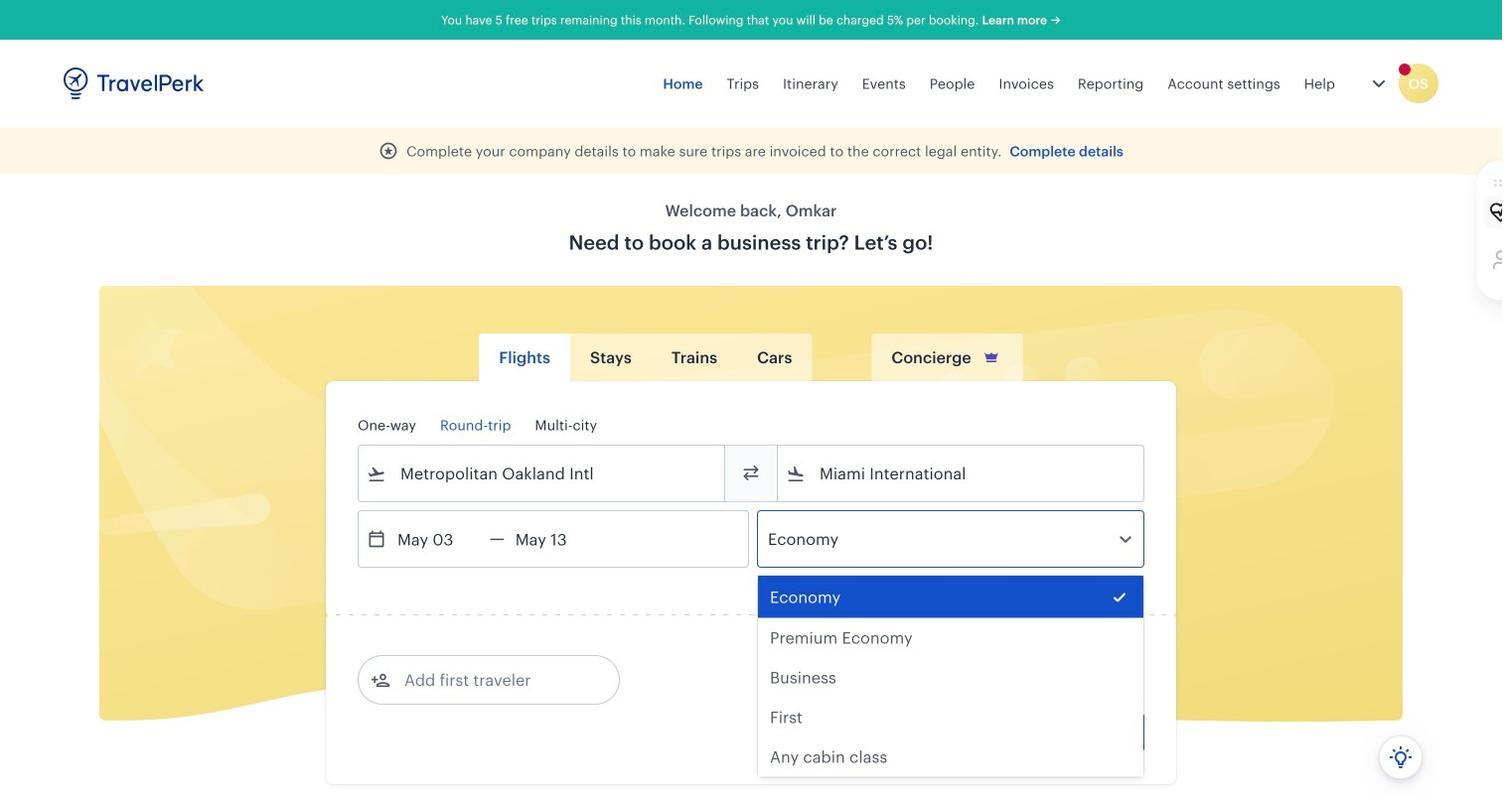Task type: describe. For each thing, give the bounding box(es) containing it.
Add first traveler search field
[[391, 665, 597, 697]]

Return text field
[[505, 512, 608, 567]]



Task type: vqa. For each thing, say whether or not it's contained in the screenshot.
the Move forward to switch to the next month. image
no



Task type: locate. For each thing, give the bounding box(es) containing it.
From search field
[[387, 458, 699, 490]]

Depart text field
[[387, 512, 490, 567]]

To search field
[[806, 458, 1118, 490]]



